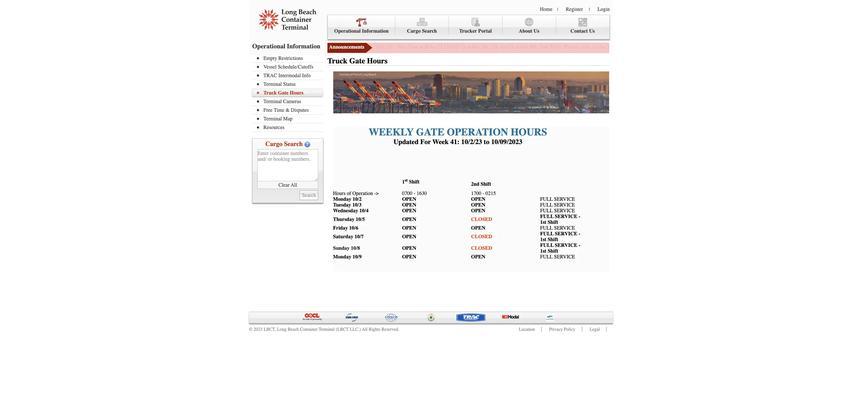 Task type: vqa. For each thing, say whether or not it's contained in the screenshot.
the bottommost The Hours
no



Task type: locate. For each thing, give the bounding box(es) containing it.
open
[[403, 197, 417, 202], [472, 197, 486, 202], [403, 202, 417, 208], [472, 202, 486, 208], [403, 208, 417, 214], [472, 208, 486, 214], [403, 217, 417, 222], [403, 225, 417, 231], [472, 225, 486, 231], [403, 234, 417, 240], [403, 246, 417, 251], [403, 254, 417, 260], [472, 254, 486, 260]]

info
[[302, 73, 311, 79]]

weekly gate operation hours
[[369, 126, 548, 138]]

0 horizontal spatial cargo search
[[266, 140, 303, 148]]

2 monday from the top
[[333, 254, 352, 260]]

2 the from the left
[[735, 43, 742, 50]]

0 horizontal spatial truck
[[264, 90, 277, 96]]

0 vertical spatial all
[[291, 182, 297, 188]]

1 horizontal spatial menu bar
[[328, 15, 610, 39]]

3 full service - 1st shift from the top
[[541, 243, 581, 254]]

| left login on the right of page
[[590, 7, 590, 12]]

(lbct
[[336, 327, 349, 332]]

terminal
[[264, 81, 282, 87], [264, 99, 282, 104], [264, 116, 282, 122], [319, 327, 335, 332]]

service
[[555, 197, 576, 202], [555, 202, 576, 208], [555, 208, 576, 214], [555, 214, 578, 220], [555, 231, 578, 237], [555, 243, 578, 248], [555, 254, 576, 260]]

0 horizontal spatial to
[[484, 138, 490, 146]]

1 horizontal spatial search
[[422, 28, 437, 34]]

0 horizontal spatial all
[[291, 182, 297, 188]]

0 vertical spatial to
[[593, 43, 598, 50]]

1 vertical spatial all
[[362, 327, 368, 332]]

trac
[[264, 73, 277, 79]]

2nd right 8th,
[[540, 43, 549, 50]]

search
[[422, 28, 437, 34], [284, 140, 303, 148]]

1 horizontal spatial truck
[[328, 56, 348, 65]]

operational information inside menu bar
[[335, 28, 389, 34]]

0 vertical spatial operational information
[[335, 28, 389, 34]]

cargo search up the will
[[407, 28, 437, 34]]

full service
[[541, 197, 576, 202], [541, 202, 576, 208], [541, 208, 576, 214], [541, 254, 576, 260]]

tuesday
[[333, 202, 351, 208]]

3 1st from the top
[[541, 248, 547, 254]]

2 horizontal spatial truck
[[607, 43, 621, 50]]

contact us link
[[557, 17, 610, 35]]

october
[[461, 43, 480, 50], [510, 43, 529, 50]]

location link
[[520, 327, 535, 332]]

operational inside menu bar
[[335, 28, 361, 34]]

&
[[286, 107, 290, 113]]

search up "be"
[[422, 28, 437, 34]]

legal
[[590, 327, 600, 332]]

0 vertical spatial cargo
[[407, 28, 421, 34]]

1 full from the top
[[541, 197, 553, 202]]

cargo search inside 'cargo search' 'link'
[[407, 28, 437, 34]]

empty restrictions vessel schedule/cutoffs trac intermodal info terminal status truck gate hours terminal cameras free time & disputes terminal map resources
[[264, 55, 314, 130]]

operational
[[335, 28, 361, 34], [252, 43, 286, 50]]

sunday
[[333, 246, 350, 251]]

2nd up 1700
[[472, 181, 480, 187]]

to right refer
[[593, 43, 598, 50]]

us right contact
[[590, 28, 595, 34]]

to right the 10/2/23
[[484, 138, 490, 146]]

1 for from the left
[[674, 43, 680, 50]]

details
[[710, 43, 725, 50]]

contact us
[[571, 28, 595, 34]]

1 horizontal spatial operational information
[[335, 28, 389, 34]]

free time & disputes link
[[257, 107, 323, 113]]

reserved.
[[382, 327, 400, 332]]

None submit
[[300, 191, 319, 200]]

2 full service from the top
[[541, 202, 576, 208]]

3 full from the top
[[541, 208, 553, 214]]

0 vertical spatial menu bar
[[328, 15, 610, 39]]

cargo
[[407, 28, 421, 34], [266, 140, 283, 148]]

0 vertical spatial monday
[[333, 197, 352, 202]]

further
[[682, 43, 698, 50]]

october right the and on the top right of page
[[510, 43, 529, 50]]

0 horizontal spatial search
[[284, 140, 303, 148]]

1 vertical spatial 1st
[[541, 237, 547, 243]]

0 vertical spatial cargo search
[[407, 28, 437, 34]]

the right refer
[[599, 43, 606, 50]]

october left 5th,
[[461, 43, 480, 50]]

0 horizontal spatial october
[[461, 43, 480, 50]]

0 horizontal spatial operational
[[252, 43, 286, 50]]

hours of operation ->
[[333, 191, 379, 197]]

operational up announcements
[[335, 28, 361, 34]]

0 horizontal spatial 2nd
[[472, 181, 480, 187]]

5 full from the top
[[541, 225, 553, 231]]

gate down announcements
[[350, 56, 365, 65]]

|
[[558, 7, 559, 12], [590, 7, 590, 12]]

truck gate hours
[[328, 56, 388, 65]]

updated
[[394, 138, 419, 146]]

search inside 'link'
[[422, 28, 437, 34]]

1 full service from the top
[[541, 197, 576, 202]]

0 vertical spatial information
[[362, 28, 389, 34]]

register link
[[566, 6, 583, 12]]

operational up empty on the left top of the page
[[252, 43, 286, 50]]

1 vertical spatial operational information
[[252, 43, 321, 50]]

7th
[[492, 43, 499, 50]]

4 full service from the top
[[541, 254, 576, 260]]

0 horizontal spatial for
[[674, 43, 680, 50]]

cargo down resources
[[266, 140, 283, 148]]

cameras
[[283, 99, 301, 104]]

the left "week."
[[735, 43, 742, 50]]

intermodal
[[279, 73, 301, 79]]

1 horizontal spatial to
[[593, 43, 598, 50]]

2 for from the left
[[727, 43, 733, 50]]

1 horizontal spatial operational
[[335, 28, 361, 34]]

long
[[277, 327, 287, 332]]

10/8
[[351, 246, 360, 251]]

1 the from the left
[[599, 43, 606, 50]]

for
[[674, 43, 680, 50], [727, 43, 733, 50]]

us for about us
[[534, 28, 540, 34]]

0 horizontal spatial information
[[287, 43, 321, 50]]

contact
[[571, 28, 588, 34]]

shift for saturday 10/7
[[548, 237, 559, 243]]

0 horizontal spatial the
[[599, 43, 606, 50]]

1 vertical spatial operational
[[252, 43, 286, 50]]

monday 10/2
[[333, 197, 362, 202]]

0 horizontal spatial menu bar
[[252, 55, 326, 132]]

1 vertical spatial truck
[[328, 56, 348, 65]]

1 horizontal spatial us
[[590, 28, 595, 34]]

truck right refer
[[607, 43, 621, 50]]

© 2023 lbct, long beach container terminal (lbct llc.) all rights reserved.
[[249, 327, 400, 332]]

gate left web
[[622, 43, 633, 50]]

1 vertical spatial monday
[[333, 254, 352, 260]]

10/9
[[353, 254, 362, 260]]

0700
[[403, 191, 413, 197]]

1 1st from the top
[[541, 220, 547, 225]]

1 horizontal spatial information
[[362, 28, 389, 34]]

10/3
[[353, 202, 362, 208]]

cargo search down resources link
[[266, 140, 303, 148]]

for right page
[[674, 43, 680, 50]]

4 full from the top
[[541, 214, 554, 220]]

hours left of
[[333, 191, 346, 197]]

full service - 1st shift for 10/8
[[541, 243, 581, 254]]

terminal up free
[[264, 99, 282, 104]]

full service for monday 10/2
[[541, 197, 576, 202]]

monday 10/9
[[333, 254, 362, 260]]

1 horizontal spatial cargo
[[407, 28, 421, 34]]

2 | from the left
[[590, 7, 590, 12]]

0 horizontal spatial |
[[558, 7, 559, 12]]

2 october from the left
[[510, 43, 529, 50]]

1 vertical spatial to
[[484, 138, 490, 146]]

1 horizontal spatial 2nd
[[540, 43, 549, 50]]

0 horizontal spatial us
[[534, 28, 540, 34]]

3 full service from the top
[[541, 208, 576, 214]]

1 horizontal spatial |
[[590, 7, 590, 12]]

us
[[534, 28, 540, 34], [590, 28, 595, 34]]

cargo up the will
[[407, 28, 421, 34]]

Enter container numbers and/ or booking numbers.  text field
[[258, 149, 319, 181]]

2 vertical spatial truck
[[264, 90, 277, 96]]

for right details
[[727, 43, 733, 50]]

gate
[[408, 43, 419, 50], [622, 43, 633, 50], [350, 56, 365, 65], [278, 90, 289, 96]]

monday up wednesday
[[333, 197, 352, 202]]

all
[[291, 182, 297, 188], [362, 327, 368, 332]]

empty
[[264, 55, 277, 61]]

shift for thursday 10/5
[[548, 220, 559, 225]]

menu bar
[[328, 15, 610, 39], [252, 55, 326, 132]]

be
[[431, 43, 436, 50]]

2 vertical spatial 1st
[[541, 248, 547, 254]]

1 vertical spatial information
[[287, 43, 321, 50]]

to
[[593, 43, 598, 50], [484, 138, 490, 146]]

10/1/23 the gate will be closed october 5th, 7th and october 8th, 2nd shift. please refer to the truck gate hours web page for further gate details for the week.
[[375, 43, 757, 50]]

2 us from the left
[[590, 28, 595, 34]]

rights
[[369, 327, 381, 332]]

1 vertical spatial 2nd
[[472, 181, 480, 187]]

announcements
[[329, 44, 365, 50]]

container
[[300, 327, 318, 332]]

2 full service - 1st shift from the top
[[541, 231, 581, 243]]

truck down trac
[[264, 90, 277, 96]]

1 horizontal spatial for
[[727, 43, 733, 50]]

gate down status
[[278, 90, 289, 96]]

hours
[[635, 43, 649, 50], [367, 56, 388, 65], [290, 90, 304, 96], [333, 191, 346, 197]]

hours left web
[[635, 43, 649, 50]]

truck inside the empty restrictions vessel schedule/cutoffs trac intermodal info terminal status truck gate hours terminal cameras free time & disputes terminal map resources
[[264, 90, 277, 96]]

1 vertical spatial menu bar
[[252, 55, 326, 132]]

0700 - 1630
[[403, 191, 427, 197]]

1 horizontal spatial october
[[510, 43, 529, 50]]

login
[[598, 6, 610, 12]]

1 us from the left
[[534, 28, 540, 34]]

0 vertical spatial 2nd
[[540, 43, 549, 50]]

8 full from the top
[[541, 254, 553, 260]]

monday
[[333, 197, 352, 202], [333, 254, 352, 260]]

information up 'restrictions' on the top of the page
[[287, 43, 321, 50]]

2023
[[254, 327, 263, 332]]

search down resources link
[[284, 140, 303, 148]]

monday down "sunday"
[[333, 254, 352, 260]]

trucker
[[460, 28, 477, 34]]

all right llc.)
[[362, 327, 368, 332]]

0 vertical spatial operational
[[335, 28, 361, 34]]

us right about
[[534, 28, 540, 34]]

0 vertical spatial search
[[422, 28, 437, 34]]

weekly
[[369, 126, 414, 138]]

empty restrictions link
[[257, 55, 323, 61]]

web
[[650, 43, 660, 50]]

hours up the cameras
[[290, 90, 304, 96]]

operational information up empty restrictions link
[[252, 43, 321, 50]]

information
[[362, 28, 389, 34], [287, 43, 321, 50]]

1 horizontal spatial the
[[735, 43, 742, 50]]

0215
[[486, 191, 496, 197]]

information up 10/1/23
[[362, 28, 389, 34]]

| right home "link"
[[558, 7, 559, 12]]

0 vertical spatial 1st
[[541, 220, 547, 225]]

1 vertical spatial cargo search
[[266, 140, 303, 148]]

1 horizontal spatial cargo search
[[407, 28, 437, 34]]

lbct,
[[264, 327, 276, 332]]

resources link
[[257, 125, 323, 130]]

1 | from the left
[[558, 7, 559, 12]]

©
[[249, 327, 253, 332]]

1 full service - 1st shift from the top
[[541, 214, 581, 225]]

1 monday from the top
[[333, 197, 352, 202]]

operational information up announcements
[[335, 28, 389, 34]]

1 vertical spatial cargo
[[266, 140, 283, 148]]

truck down announcements
[[328, 56, 348, 65]]

2 1st from the top
[[541, 237, 547, 243]]

all right clear
[[291, 182, 297, 188]]

clear all button
[[258, 181, 319, 189]]

information inside operational information link
[[362, 28, 389, 34]]

operational information
[[335, 28, 389, 34], [252, 43, 321, 50]]

monday for monday 10/9
[[333, 254, 352, 260]]



Task type: describe. For each thing, give the bounding box(es) containing it.
1st for 10/5
[[541, 220, 547, 225]]

10/7
[[355, 234, 364, 240]]

gate right the
[[408, 43, 419, 50]]

truck gate hours link
[[257, 90, 323, 96]]

gate inside the empty restrictions vessel schedule/cutoffs trac intermodal info terminal status truck gate hours terminal cameras free time & disputes terminal map resources
[[278, 90, 289, 96]]

1 october from the left
[[461, 43, 480, 50]]

1 st shift​
[[403, 178, 420, 185]]

all inside button
[[291, 182, 297, 188]]

terminal down trac
[[264, 81, 282, 87]]

menu bar containing operational information
[[328, 15, 610, 39]]

vessel schedule/cutoffs link
[[257, 64, 323, 70]]

7 full from the top
[[541, 243, 554, 248]]

terminal left (lbct
[[319, 327, 335, 332]]

disputes
[[291, 107, 309, 113]]

hours
[[511, 126, 548, 138]]

llc.)
[[350, 327, 361, 332]]

monday for monday 10/2
[[333, 197, 352, 202]]

restrictions
[[279, 55, 303, 61]]

saturday 10/7
[[333, 234, 364, 240]]

1 vertical spatial search
[[284, 140, 303, 148]]

policy
[[565, 327, 576, 332]]

privacy policy
[[550, 327, 576, 332]]

8th,
[[530, 43, 539, 50]]

2nd shift
[[472, 181, 492, 187]]

1
[[403, 179, 405, 185]]

1700
[[472, 191, 482, 197]]

hours down 10/1/23
[[367, 56, 388, 65]]

privacy policy link
[[550, 327, 576, 332]]

free
[[264, 107, 273, 113]]

vessel
[[264, 64, 277, 70]]

terminal up resources
[[264, 116, 282, 122]]

full service for monday 10/9
[[541, 254, 576, 260]]

friday 10/6
[[333, 225, 359, 231]]

1st for 10/8
[[541, 248, 547, 254]]

st
[[405, 178, 408, 183]]

41:
[[451, 138, 460, 146]]

of
[[347, 191, 351, 197]]

10/6
[[350, 225, 359, 231]]

gate
[[416, 126, 445, 138]]

ice
[[567, 225, 576, 231]]

0 vertical spatial truck
[[607, 43, 621, 50]]

10/09/2023
[[492, 138, 523, 146]]

2 full from the top
[[541, 202, 553, 208]]

full serv ice
[[541, 225, 576, 231]]

hours inside the empty restrictions vessel schedule/cutoffs trac intermodal info terminal status truck gate hours terminal cameras free time & disputes terminal map resources
[[290, 90, 304, 96]]

home link
[[540, 6, 553, 12]]

time
[[274, 107, 285, 113]]

6 full from the top
[[541, 231, 554, 237]]

5th,
[[481, 43, 490, 50]]

map
[[283, 116, 293, 122]]

menu bar containing empty restrictions
[[252, 55, 326, 132]]

shift for sunday 10/8
[[548, 248, 559, 254]]

terminal cameras link
[[257, 99, 323, 104]]

clear
[[279, 182, 290, 188]]

about
[[519, 28, 533, 34]]

wednesday 10/4
[[333, 208, 369, 214]]

0 horizontal spatial cargo
[[266, 140, 283, 148]]

1st for 10/7
[[541, 237, 547, 243]]

10/4
[[360, 208, 369, 214]]

and
[[500, 43, 509, 50]]

page
[[661, 43, 672, 50]]

about us link
[[503, 17, 557, 35]]

serv
[[555, 225, 567, 231]]

terminal status link
[[257, 81, 323, 87]]

will
[[420, 43, 429, 50]]

0 horizontal spatial operational information
[[252, 43, 321, 50]]

location
[[520, 327, 535, 332]]

friday
[[333, 225, 348, 231]]

cargo search link
[[396, 17, 449, 35]]

portal
[[479, 28, 492, 34]]

10/1/23
[[375, 43, 393, 50]]

full service for wednesday 10/4
[[541, 208, 576, 214]]

week
[[433, 138, 449, 146]]

trucker portal
[[460, 28, 492, 34]]

sunday 10/8
[[333, 246, 360, 251]]

full service for tuesday 10/3
[[541, 202, 576, 208]]

status
[[283, 81, 296, 87]]

operation
[[353, 191, 373, 197]]

tuesday 10/3
[[333, 202, 362, 208]]

please
[[565, 43, 579, 50]]

shift​
[[409, 179, 420, 185]]

full service - 1st shift for 10/7
[[541, 231, 581, 243]]

home
[[540, 6, 553, 12]]

for
[[421, 138, 431, 146]]

us for contact us
[[590, 28, 595, 34]]

operational information link
[[328, 17, 396, 35]]

cargo inside 'link'
[[407, 28, 421, 34]]

1630
[[417, 191, 427, 197]]

clear all
[[279, 182, 297, 188]]

thursday
[[333, 217, 355, 222]]

gate
[[699, 43, 709, 50]]

operation
[[447, 126, 509, 138]]

10/2/23
[[462, 138, 483, 146]]

>
[[376, 191, 379, 197]]

legal link
[[590, 327, 600, 332]]

beach
[[288, 327, 299, 332]]

wednesday
[[333, 208, 358, 214]]

1 horizontal spatial all
[[362, 327, 368, 332]]

resources
[[264, 125, 285, 130]]

week.
[[743, 43, 757, 50]]

full service - 1st shift for 10/5
[[541, 214, 581, 225]]

refer
[[581, 43, 592, 50]]

saturday
[[333, 234, 354, 240]]

login link
[[598, 6, 610, 12]]



